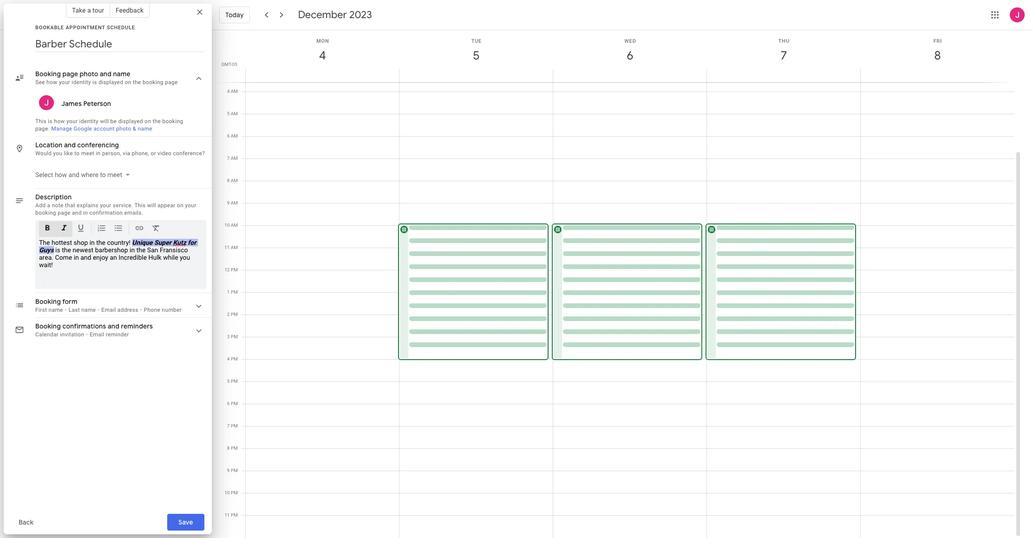 Task type: locate. For each thing, give the bounding box(es) containing it.
0 vertical spatial meet
[[81, 150, 94, 157]]

0 vertical spatial 8
[[934, 48, 941, 63]]

11 down 10 pm
[[225, 513, 230, 518]]

pm right 1
[[231, 290, 238, 295]]

booking inside booking page photo and name see how your identity is displayed on the booking page
[[143, 79, 164, 86]]

pm right 3 on the left of page
[[231, 334, 238, 339]]

booking up see
[[35, 70, 61, 78]]

pm for 6 pm
[[231, 401, 238, 406]]

1 vertical spatial email
[[90, 331, 104, 338]]

3 booking from the top
[[35, 322, 61, 330]]

1 10 from the top
[[224, 223, 230, 228]]

7 down the thu
[[780, 48, 787, 63]]

0 horizontal spatial is
[[48, 118, 53, 125]]

the inside this is how your identity will be displayed on the booking page.
[[153, 118, 161, 125]]

page for booking
[[165, 79, 178, 86]]

1 vertical spatial 4
[[227, 89, 230, 94]]

photo inside booking page photo and name see how your identity is displayed on the booking page
[[80, 70, 98, 78]]

1 vertical spatial booking
[[35, 297, 61, 306]]

0 vertical spatial you
[[53, 150, 62, 157]]

4 for 4 am
[[227, 89, 230, 94]]

grid
[[216, 2, 1022, 538]]

pm down 7 pm
[[231, 446, 238, 451]]

am up "5 am"
[[231, 89, 238, 94]]

on down add title text box
[[125, 79, 131, 86]]

page inside the description add a note that explains your service. this will appear on your booking page and in confirmation emails.
[[58, 210, 70, 216]]

8 up 9 am
[[227, 178, 230, 183]]

1 vertical spatial you
[[180, 254, 190, 261]]

1 vertical spatial meet
[[107, 171, 122, 178]]

0 vertical spatial booking
[[35, 70, 61, 78]]

hottest
[[52, 239, 72, 246]]

1 horizontal spatial will
[[147, 202, 156, 209]]

10 pm
[[225, 490, 238, 495]]

today
[[225, 11, 244, 19]]

page
[[62, 70, 78, 78], [165, 79, 178, 86], [58, 210, 70, 216]]

2 vertical spatial page
[[58, 210, 70, 216]]

am for 9 am
[[231, 200, 238, 205]]

your
[[59, 79, 70, 86], [66, 118, 78, 125], [100, 202, 111, 209], [185, 202, 196, 209]]

1 booking from the top
[[35, 70, 61, 78]]

1 horizontal spatial photo
[[116, 125, 131, 132]]

mon
[[317, 38, 329, 44]]

pm up 8 pm
[[231, 423, 238, 428]]

last
[[69, 307, 80, 313]]

pm up 7 pm
[[231, 401, 238, 406]]

account
[[94, 125, 115, 132]]

san
[[147, 246, 158, 254]]

am for 6 am
[[231, 133, 238, 138]]

0 vertical spatial 9
[[227, 200, 230, 205]]

10 up 11 pm
[[225, 490, 230, 495]]

pm for 9 pm
[[231, 468, 238, 473]]

on inside booking page photo and name see how your identity is displayed on the booking page
[[125, 79, 131, 86]]

1 vertical spatial on
[[145, 118, 151, 125]]

0 horizontal spatial photo
[[80, 70, 98, 78]]

am
[[231, 89, 238, 94], [231, 111, 238, 116], [231, 133, 238, 138], [231, 156, 238, 161], [231, 178, 238, 183], [231, 200, 238, 205], [231, 223, 238, 228], [231, 245, 238, 250]]

6 pm from the top
[[231, 379, 238, 384]]

1 vertical spatial 11
[[225, 513, 230, 518]]

you right while
[[180, 254, 190, 261]]

0 vertical spatial identity
[[72, 79, 91, 86]]

will left the appear
[[147, 202, 156, 209]]

1 vertical spatial displayed
[[118, 118, 143, 125]]

Description text field
[[39, 239, 203, 285]]

and down the that
[[72, 210, 82, 216]]

2 vertical spatial 4
[[227, 356, 230, 362]]

9
[[227, 200, 230, 205], [227, 468, 230, 473]]

displayed up peterson
[[98, 79, 123, 86]]

booking for booking form
[[35, 297, 61, 306]]

displayed
[[98, 79, 123, 86], [118, 118, 143, 125]]

pm right "2" in the bottom of the page
[[231, 312, 238, 317]]

enjoy
[[93, 254, 108, 261]]

pm down 8 pm
[[231, 468, 238, 473]]

1 vertical spatial a
[[47, 202, 50, 209]]

6 up 7 pm
[[227, 401, 230, 406]]

james peterson
[[61, 99, 111, 108]]

booking page photo and name see how your identity is displayed on the booking page
[[35, 70, 178, 86]]

5 down 4 pm
[[227, 379, 230, 384]]

gmt-05
[[222, 62, 237, 67]]

or
[[151, 150, 156, 157]]

booking inside booking page photo and name see how your identity is displayed on the booking page
[[35, 70, 61, 78]]

0 vertical spatial 10
[[224, 223, 230, 228]]

1 vertical spatial 10
[[225, 490, 230, 495]]

7 up 8 am
[[227, 156, 230, 161]]

how right select
[[55, 171, 67, 178]]

video
[[158, 150, 172, 157]]

5 down tue
[[473, 48, 479, 63]]

calendar invitation
[[35, 331, 84, 338]]

6 down wed
[[626, 48, 633, 63]]

a
[[87, 7, 91, 14], [47, 202, 50, 209]]

google
[[74, 125, 92, 132]]

5 for 5 am
[[227, 111, 230, 116]]

2 pm from the top
[[231, 290, 238, 295]]

1 vertical spatial page
[[165, 79, 178, 86]]

am for 4 am
[[231, 89, 238, 94]]

5 am from the top
[[231, 178, 238, 183]]

the
[[39, 239, 50, 246]]

on inside the description add a note that explains your service. this will appear on your booking page and in confirmation emails.
[[177, 202, 184, 209]]

2 10 from the top
[[225, 490, 230, 495]]

and up the like
[[64, 141, 76, 149]]

7 pm
[[227, 423, 238, 428]]

photo left &
[[116, 125, 131, 132]]

pm for 3 pm
[[231, 334, 238, 339]]

1 horizontal spatial to
[[100, 171, 106, 178]]

am down 8 am
[[231, 200, 238, 205]]

meet down the conferencing
[[81, 150, 94, 157]]

to inside location and conferencing would you like to meet in person, via phone, or video conference?
[[74, 150, 80, 157]]

is up page.
[[48, 118, 53, 125]]

to inside dropdown button
[[100, 171, 106, 178]]

name down add title text box
[[113, 70, 130, 78]]

displayed up &
[[118, 118, 143, 125]]

1 vertical spatial to
[[100, 171, 106, 178]]

on for that
[[177, 202, 184, 209]]

bulleted list image
[[114, 224, 123, 234]]

0 vertical spatial this
[[35, 118, 47, 125]]

cell
[[246, 2, 400, 538], [398, 2, 553, 538], [552, 2, 707, 538], [706, 2, 861, 538], [861, 2, 1015, 538]]

2 vertical spatial 5
[[227, 379, 230, 384]]

confirmations
[[62, 322, 106, 330]]

december
[[298, 8, 347, 21]]

am up "6 am"
[[231, 111, 238, 116]]

1 vertical spatial this
[[134, 202, 146, 209]]

your up james
[[59, 79, 70, 86]]

10 pm from the top
[[231, 468, 238, 473]]

meet
[[81, 150, 94, 157], [107, 171, 122, 178]]

to
[[74, 150, 80, 157], [100, 171, 106, 178]]

0 vertical spatial email
[[101, 307, 116, 313]]

2 horizontal spatial on
[[177, 202, 184, 209]]

0 vertical spatial 5
[[473, 48, 479, 63]]

6 for 6 am
[[227, 133, 230, 138]]

this up emails.
[[134, 202, 146, 209]]

1 horizontal spatial this
[[134, 202, 146, 209]]

8 pm from the top
[[231, 423, 238, 428]]

you inside location and conferencing would you like to meet in person, via phone, or video conference?
[[53, 150, 62, 157]]

this inside this is how your identity will be displayed on the booking page.
[[35, 118, 47, 125]]

on for name
[[125, 79, 131, 86]]

1 horizontal spatial a
[[87, 7, 91, 14]]

this up page.
[[35, 118, 47, 125]]

0 vertical spatial photo
[[80, 70, 98, 78]]

how inside dropdown button
[[55, 171, 67, 178]]

10 up the 11 am
[[224, 223, 230, 228]]

4 inside mon 4
[[319, 48, 325, 63]]

remove formatting image
[[151, 224, 161, 234]]

emails.
[[124, 210, 143, 216]]

the down add title text box
[[133, 79, 141, 86]]

barbershop
[[95, 246, 128, 254]]

guys
[[39, 246, 54, 254]]

identity up james peterson
[[72, 79, 91, 86]]

6 for 6 pm
[[227, 401, 230, 406]]

8 am from the top
[[231, 245, 238, 250]]

8
[[934, 48, 941, 63], [227, 178, 230, 183], [227, 446, 230, 451]]

4 up "5 am"
[[227, 89, 230, 94]]

4 down the mon
[[319, 48, 325, 63]]

name inside booking page photo and name see how your identity is displayed on the booking page
[[113, 70, 130, 78]]

your right the appear
[[185, 202, 196, 209]]

2 vertical spatial booking
[[35, 210, 56, 216]]

address
[[117, 307, 138, 313]]

gmt-
[[222, 62, 232, 67]]

peterson
[[83, 99, 111, 108]]

2 vertical spatial 8
[[227, 446, 230, 451]]

1 horizontal spatial you
[[180, 254, 190, 261]]

displayed inside this is how your identity will be displayed on the booking page.
[[118, 118, 143, 125]]

2 vertical spatial on
[[177, 202, 184, 209]]

am for 10 am
[[231, 223, 238, 228]]

photo up james peterson
[[80, 70, 98, 78]]

0 vertical spatial a
[[87, 7, 91, 14]]

am down 9 am
[[231, 223, 238, 228]]

8 down fri
[[934, 48, 941, 63]]

on right the appear
[[177, 202, 184, 209]]

2 vertical spatial booking
[[35, 322, 61, 330]]

7 am from the top
[[231, 223, 238, 228]]

7
[[780, 48, 787, 63], [227, 156, 230, 161], [227, 423, 230, 428]]

to right the like
[[74, 150, 80, 157]]

underline image
[[76, 224, 86, 234]]

how inside this is how your identity will be displayed on the booking page.
[[54, 118, 65, 125]]

unique
[[132, 239, 153, 246]]

in inside location and conferencing would you like to meet in person, via phone, or video conference?
[[96, 150, 101, 157]]

1 horizontal spatial meet
[[107, 171, 122, 178]]

a left tour
[[87, 7, 91, 14]]

the up the or
[[153, 118, 161, 125]]

4 pm from the top
[[231, 334, 238, 339]]

1 pm from the top
[[231, 267, 238, 272]]

1 9 from the top
[[227, 200, 230, 205]]

you
[[53, 150, 62, 157], [180, 254, 190, 261]]

and left where
[[69, 171, 79, 178]]

will inside this is how your identity will be displayed on the booking page.
[[100, 118, 109, 125]]

2 horizontal spatial is
[[92, 79, 97, 86]]

location and conferencing would you like to meet in person, via phone, or video conference?
[[35, 141, 205, 157]]

9 up 10 am
[[227, 200, 230, 205]]

3 pm from the top
[[231, 312, 238, 317]]

5 inside tue 5
[[473, 48, 479, 63]]

am for 7 am
[[231, 156, 238, 161]]

will
[[100, 118, 109, 125], [147, 202, 156, 209]]

fransisco
[[160, 246, 188, 254]]

6 down "5 am"
[[227, 133, 230, 138]]

9 up 10 pm
[[227, 468, 230, 473]]

to right where
[[100, 171, 106, 178]]

a right the add on the left top of page
[[47, 202, 50, 209]]

5 column header
[[399, 30, 553, 82]]

4 column header
[[245, 30, 400, 82]]

0 horizontal spatial will
[[100, 118, 109, 125]]

9 pm from the top
[[231, 446, 238, 451]]

4 pm
[[227, 356, 238, 362]]

2 vertical spatial 7
[[227, 423, 230, 428]]

person,
[[102, 150, 121, 157]]

pm down 3 pm
[[231, 356, 238, 362]]

booking inside this is how your identity will be displayed on the booking page.
[[162, 118, 183, 125]]

first name
[[35, 307, 63, 313]]

booking inside the description add a note that explains your service. this will appear on your booking page and in confirmation emails.
[[35, 210, 56, 216]]

0 horizontal spatial on
[[125, 79, 131, 86]]

how up manage
[[54, 118, 65, 125]]

11 pm from the top
[[231, 490, 238, 495]]

is inside 'is the newest barbershop in the san fransisco area. come in and enjoy an incredible hulk while you wait!'
[[55, 246, 60, 254]]

email down the booking confirmations and reminders
[[90, 331, 104, 338]]

in inside the description add a note that explains your service. this will appear on your booking page and in confirmation emails.
[[83, 210, 88, 216]]

0 vertical spatial 11
[[224, 245, 230, 250]]

1 horizontal spatial is
[[55, 246, 60, 254]]

0 vertical spatial 4
[[319, 48, 325, 63]]

4 am from the top
[[231, 156, 238, 161]]

1 vertical spatial booking
[[162, 118, 183, 125]]

7 up 8 pm
[[227, 423, 230, 428]]

7 am
[[227, 156, 238, 161]]

7 pm from the top
[[231, 401, 238, 406]]

2 vertical spatial is
[[55, 246, 60, 254]]

12 pm from the top
[[231, 513, 238, 518]]

row
[[242, 2, 1015, 538]]

11 up 12
[[224, 245, 230, 250]]

2 11 from the top
[[225, 513, 230, 518]]

pm for 11 pm
[[231, 513, 238, 518]]

am up 9 am
[[231, 178, 238, 183]]

0 horizontal spatial to
[[74, 150, 80, 157]]

monday, december 4 element
[[312, 45, 333, 66]]

meet down person,
[[107, 171, 122, 178]]

email left the address
[[101, 307, 116, 313]]

0 vertical spatial is
[[92, 79, 97, 86]]

booking for name
[[143, 79, 164, 86]]

and up peterson
[[100, 70, 112, 78]]

james
[[61, 99, 82, 108]]

select
[[35, 171, 53, 178]]

9 for 9 am
[[227, 200, 230, 205]]

0 vertical spatial will
[[100, 118, 109, 125]]

is the newest barbershop in the san fransisco area. come in and enjoy an incredible hulk while you wait!
[[39, 246, 190, 269]]

pm right 12
[[231, 267, 238, 272]]

1 vertical spatial how
[[54, 118, 65, 125]]

pm down 9 pm
[[231, 490, 238, 495]]

6 column header
[[553, 30, 707, 82]]

and left "enjoy"
[[81, 254, 91, 261]]

0 vertical spatial to
[[74, 150, 80, 157]]

0 vertical spatial on
[[125, 79, 131, 86]]

1 vertical spatial 5
[[227, 111, 230, 116]]

5 pm from the top
[[231, 356, 238, 362]]

7 inside thu 7
[[780, 48, 787, 63]]

super
[[154, 239, 171, 246]]

0 vertical spatial displayed
[[98, 79, 123, 86]]

1 horizontal spatial on
[[145, 118, 151, 125]]

wed
[[625, 38, 636, 44]]

add
[[35, 202, 46, 209]]

identity inside this is how your identity will be displayed on the booking page.
[[79, 118, 99, 125]]

1 vertical spatial is
[[48, 118, 53, 125]]

12 pm
[[225, 267, 238, 272]]

3 cell from the left
[[552, 2, 707, 538]]

thu
[[779, 38, 790, 44]]

0 horizontal spatial you
[[53, 150, 62, 157]]

8 down 7 pm
[[227, 446, 230, 451]]

5 up "6 am"
[[227, 111, 230, 116]]

booking up first name at the left bottom
[[35, 297, 61, 306]]

0 vertical spatial how
[[46, 79, 57, 86]]

2
[[227, 312, 230, 317]]

2 vertical spatial how
[[55, 171, 67, 178]]

identity inside booking page photo and name see how your identity is displayed on the booking page
[[72, 79, 91, 86]]

take a tour button
[[66, 3, 110, 18]]

you inside 'is the newest barbershop in the san fransisco area. come in and enjoy an incredible hulk while you wait!'
[[180, 254, 190, 261]]

the inside booking page photo and name see how your identity is displayed on the booking page
[[133, 79, 141, 86]]

0 vertical spatial 6
[[626, 48, 633, 63]]

11 for 11 am
[[224, 245, 230, 250]]

0 horizontal spatial a
[[47, 202, 50, 209]]

pm down 4 pm
[[231, 379, 238, 384]]

0 vertical spatial booking
[[143, 79, 164, 86]]

and
[[100, 70, 112, 78], [64, 141, 76, 149], [69, 171, 79, 178], [72, 210, 82, 216], [81, 254, 91, 261], [108, 322, 119, 330]]

and inside booking page photo and name see how your identity is displayed on the booking page
[[100, 70, 112, 78]]

booking for booking page photo and name see how your identity is displayed on the booking page
[[35, 70, 61, 78]]

5
[[473, 48, 479, 63], [227, 111, 230, 116], [227, 379, 230, 384]]

4 down 3 on the left of page
[[227, 356, 230, 362]]

shop
[[74, 239, 88, 246]]

booking up "calendar"
[[35, 322, 61, 330]]

0 horizontal spatial this
[[35, 118, 47, 125]]

am down "5 am"
[[231, 133, 238, 138]]

pm down 10 pm
[[231, 513, 238, 518]]

1 am from the top
[[231, 89, 238, 94]]

how right see
[[46, 79, 57, 86]]

booking for that
[[35, 210, 56, 216]]

pm for 5 pm
[[231, 379, 238, 384]]

on up the or
[[145, 118, 151, 125]]

area.
[[39, 254, 53, 261]]

0 vertical spatial 7
[[780, 48, 787, 63]]

take a tour
[[72, 7, 104, 14]]

2 booking from the top
[[35, 297, 61, 306]]

am up 12 pm
[[231, 245, 238, 250]]

1 vertical spatial 8
[[227, 178, 230, 183]]

2 vertical spatial 6
[[227, 401, 230, 406]]

1 vertical spatial identity
[[79, 118, 99, 125]]

2 9 from the top
[[227, 468, 230, 473]]

identity up google
[[79, 118, 99, 125]]

2 am from the top
[[231, 111, 238, 116]]

thu 7
[[779, 38, 790, 63]]

this
[[35, 118, 47, 125], [134, 202, 146, 209]]

name right last
[[81, 307, 96, 313]]

the
[[133, 79, 141, 86], [153, 118, 161, 125], [96, 239, 105, 246], [62, 246, 71, 254], [136, 246, 146, 254]]

bookable appointment schedule
[[35, 25, 135, 31]]

1 vertical spatial 9
[[227, 468, 230, 473]]

1 11 from the top
[[224, 245, 230, 250]]

grid containing 4
[[216, 2, 1022, 538]]

you left the like
[[53, 150, 62, 157]]

3 am from the top
[[231, 133, 238, 138]]

am up 8 am
[[231, 156, 238, 161]]

your up manage
[[66, 118, 78, 125]]

today button
[[219, 4, 250, 26]]

1 vertical spatial 7
[[227, 156, 230, 161]]

page.
[[35, 125, 50, 132]]

1 vertical spatial 6
[[227, 133, 230, 138]]

booking for booking confirmations and reminders
[[35, 322, 61, 330]]

confirmation
[[89, 210, 123, 216]]

is up peterson
[[92, 79, 97, 86]]

6 am from the top
[[231, 200, 238, 205]]

8 pm
[[227, 446, 238, 451]]

select how and where to meet button
[[32, 166, 133, 183]]

appointment
[[66, 25, 105, 31]]

wednesday, december 6 element
[[620, 45, 641, 66]]

displayed inside booking page photo and name see how your identity is displayed on the booking page
[[98, 79, 123, 86]]

11
[[224, 245, 230, 250], [225, 513, 230, 518]]

is right the guys
[[55, 246, 60, 254]]

tue 5
[[472, 38, 482, 63]]

0 horizontal spatial meet
[[81, 150, 94, 157]]

4 am
[[227, 89, 238, 94]]

email for email reminder
[[90, 331, 104, 338]]

1 vertical spatial will
[[147, 202, 156, 209]]

will up account
[[100, 118, 109, 125]]



Task type: vqa. For each thing, say whether or not it's contained in the screenshot.
11 element
no



Task type: describe. For each thing, give the bounding box(es) containing it.
come
[[55, 254, 72, 261]]

friday, december 8 element
[[927, 45, 949, 66]]

tour
[[92, 7, 104, 14]]

4 cell from the left
[[706, 2, 861, 538]]

take
[[72, 7, 86, 14]]

phone number
[[144, 307, 182, 313]]

hulk
[[148, 254, 162, 261]]

wed 6
[[625, 38, 636, 63]]

incredible
[[119, 254, 147, 261]]

for
[[188, 239, 196, 246]]

explains
[[77, 202, 98, 209]]

number
[[162, 307, 182, 313]]

manage google account photo & name link
[[51, 125, 152, 132]]

location
[[35, 141, 62, 149]]

first
[[35, 307, 47, 313]]

8 inside fri 8
[[934, 48, 941, 63]]

9 am
[[227, 200, 238, 205]]

10 for 10 pm
[[225, 490, 230, 495]]

conference?
[[173, 150, 205, 157]]

pm for 1 pm
[[231, 290, 238, 295]]

11 am
[[224, 245, 238, 250]]

am for 11 am
[[231, 245, 238, 250]]

pm for 4 pm
[[231, 356, 238, 362]]

5 for 5 pm
[[227, 379, 230, 384]]

tuesday, december 5 element
[[466, 45, 487, 66]]

8 am
[[227, 178, 238, 183]]

8 for 8 am
[[227, 178, 230, 183]]

conferencing
[[77, 141, 119, 149]]

1
[[227, 290, 230, 295]]

the down numbered list "image"
[[96, 239, 105, 246]]

4 for 4 pm
[[227, 356, 230, 362]]

bold image
[[43, 224, 52, 234]]

email for email address
[[101, 307, 116, 313]]

fri
[[934, 38, 942, 44]]

5 cell from the left
[[861, 2, 1015, 538]]

1 cell from the left
[[246, 2, 400, 538]]

and inside dropdown button
[[69, 171, 79, 178]]

newest
[[73, 246, 94, 254]]

am for 8 am
[[231, 178, 238, 183]]

the left shop at the top left of the page
[[62, 246, 71, 254]]

pm for 2 pm
[[231, 312, 238, 317]]

a inside the description add a note that explains your service. this will appear on your booking page and in confirmation emails.
[[47, 202, 50, 209]]

thursday, december 7 element
[[774, 45, 795, 66]]

bookable
[[35, 25, 64, 31]]

email reminder
[[90, 331, 129, 338]]

wait!
[[39, 261, 53, 269]]

12
[[225, 267, 230, 272]]

that
[[65, 202, 75, 209]]

2 cell from the left
[[398, 2, 553, 538]]

a inside button
[[87, 7, 91, 14]]

reminder
[[106, 331, 129, 338]]

your up confirmation on the left
[[100, 202, 111, 209]]

1 vertical spatial photo
[[116, 125, 131, 132]]

5 pm
[[227, 379, 238, 384]]

7 for 7 pm
[[227, 423, 230, 428]]

11 pm
[[225, 513, 238, 518]]

how inside booking page photo and name see how your identity is displayed on the booking page
[[46, 79, 57, 86]]

9 for 9 pm
[[227, 468, 230, 473]]

7 column header
[[707, 30, 861, 82]]

phone,
[[132, 150, 149, 157]]

your inside this is how your identity will be displayed on the booking page.
[[66, 118, 78, 125]]

is inside this is how your identity will be displayed on the booking page.
[[48, 118, 53, 125]]

invitation
[[60, 331, 84, 338]]

and inside the description add a note that explains your service. this will appear on your booking page and in confirmation emails.
[[72, 210, 82, 216]]

will inside the description add a note that explains your service. this will appear on your booking page and in confirmation emails.
[[147, 202, 156, 209]]

booking confirmations and reminders
[[35, 322, 153, 330]]

this is how your identity will be displayed on the booking page.
[[35, 118, 183, 132]]

country!
[[107, 239, 131, 246]]

manage google account photo & name
[[51, 125, 152, 132]]

3
[[227, 334, 230, 339]]

back
[[19, 518, 34, 527]]

your inside booking page photo and name see how your identity is displayed on the booking page
[[59, 79, 70, 86]]

2 pm
[[227, 312, 238, 317]]

and inside 'is the newest barbershop in the san fransisco area. come in and enjoy an incredible hulk while you wait!'
[[81, 254, 91, 261]]

calendar
[[35, 331, 59, 338]]

feedback
[[116, 7, 144, 14]]

8 column header
[[861, 30, 1015, 82]]

10 for 10 am
[[224, 223, 230, 228]]

description
[[35, 193, 72, 201]]

back button
[[11, 511, 41, 533]]

be
[[110, 118, 117, 125]]

5 am
[[227, 111, 238, 116]]

6 inside wed 6
[[626, 48, 633, 63]]

pm for 10 pm
[[231, 490, 238, 495]]

pm for 7 pm
[[231, 423, 238, 428]]

8 for 8 pm
[[227, 446, 230, 451]]

phone
[[144, 307, 160, 313]]

formatting options toolbar
[[35, 220, 206, 240]]

and up reminder
[[108, 322, 119, 330]]

would
[[35, 150, 52, 157]]

see
[[35, 79, 45, 86]]

where
[[81, 171, 99, 178]]

11 for 11 pm
[[225, 513, 230, 518]]

kutz
[[173, 239, 186, 246]]

numbered list image
[[97, 224, 106, 234]]

italic image
[[59, 224, 69, 234]]

7 for 7 am
[[227, 156, 230, 161]]

insert link image
[[135, 224, 144, 234]]

note
[[52, 202, 63, 209]]

9 pm
[[227, 468, 238, 473]]

via
[[123, 150, 130, 157]]

10 am
[[224, 223, 238, 228]]

form
[[62, 297, 77, 306]]

name down the booking form
[[49, 307, 63, 313]]

while
[[163, 254, 178, 261]]

pm for 12 pm
[[231, 267, 238, 272]]

meet inside location and conferencing would you like to meet in person, via phone, or video conference?
[[81, 150, 94, 157]]

&
[[133, 125, 136, 132]]

on inside this is how your identity will be displayed on the booking page.
[[145, 118, 151, 125]]

name right &
[[138, 125, 152, 132]]

am for 5 am
[[231, 111, 238, 116]]

pm for 8 pm
[[231, 446, 238, 451]]

schedule
[[107, 25, 135, 31]]

is inside booking page photo and name see how your identity is displayed on the booking page
[[92, 79, 97, 86]]

reminders
[[121, 322, 153, 330]]

appear
[[158, 202, 176, 209]]

mon 4
[[317, 38, 329, 63]]

6 pm
[[227, 401, 238, 406]]

an
[[110, 254, 117, 261]]

unique super kutz for guys
[[39, 239, 196, 254]]

page for description
[[58, 210, 70, 216]]

the left san
[[136, 246, 146, 254]]

this inside the description add a note that explains your service. this will appear on your booking page and in confirmation emails.
[[134, 202, 146, 209]]

and inside location and conferencing would you like to meet in person, via phone, or video conference?
[[64, 141, 76, 149]]

meet inside the select how and where to meet dropdown button
[[107, 171, 122, 178]]

0 vertical spatial page
[[62, 70, 78, 78]]

Add title text field
[[35, 37, 204, 51]]

the hottest shop in the country!
[[39, 239, 132, 246]]



